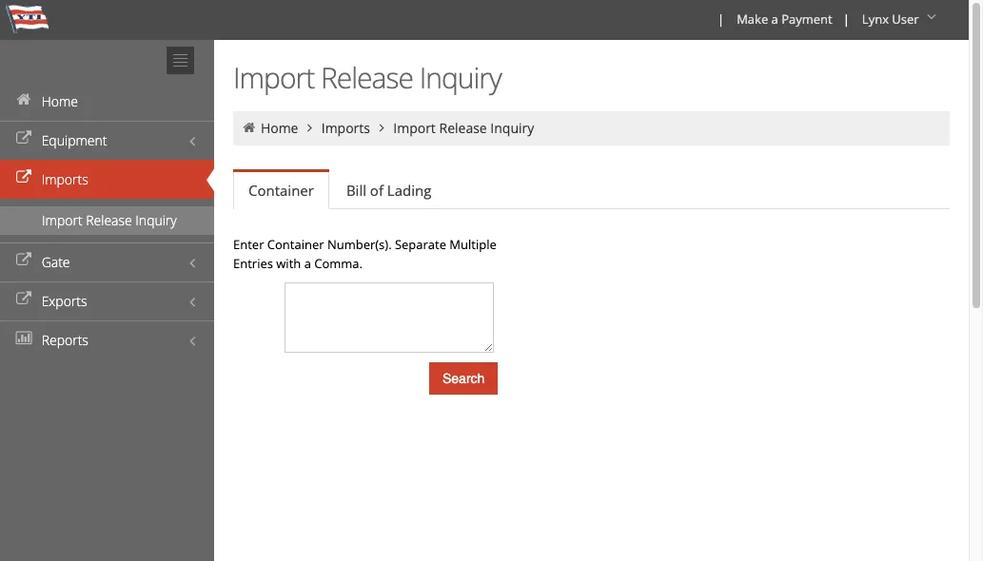 Task type: describe. For each thing, give the bounding box(es) containing it.
1 | from the left
[[718, 10, 725, 28]]

make a payment
[[737, 10, 833, 28]]

1 vertical spatial inquiry
[[491, 119, 534, 137]]

bill
[[346, 181, 367, 200]]

1 horizontal spatial import
[[233, 58, 314, 97]]

2 | from the left
[[843, 10, 850, 28]]

0 vertical spatial imports
[[322, 119, 370, 137]]

lading
[[387, 181, 432, 200]]

0 horizontal spatial import
[[42, 211, 82, 229]]

angle right image
[[302, 121, 318, 134]]

make a payment link
[[729, 0, 840, 40]]

lynx user link
[[854, 0, 948, 40]]

0 horizontal spatial import release inquiry link
[[0, 207, 214, 235]]

2 vertical spatial inquiry
[[136, 211, 177, 229]]

home image
[[14, 93, 33, 107]]

exports link
[[0, 282, 214, 321]]

external link image for equipment
[[14, 132, 33, 146]]

container inside enter container number(s).  separate multiple entries with a comma.
[[267, 236, 324, 253]]

gate
[[42, 253, 70, 271]]

container inside container link
[[249, 181, 314, 200]]

lynx user
[[863, 10, 919, 28]]

entries
[[233, 255, 273, 272]]

home image
[[241, 121, 258, 134]]

separate
[[395, 236, 447, 253]]

multiple
[[450, 236, 497, 253]]

0 vertical spatial import release inquiry link
[[394, 119, 534, 137]]

enter
[[233, 236, 264, 253]]

make
[[737, 10, 769, 28]]

payment
[[782, 10, 833, 28]]

search
[[443, 371, 485, 387]]

equipment link
[[0, 121, 214, 160]]

0 vertical spatial import release inquiry
[[233, 58, 502, 97]]

0 horizontal spatial home link
[[0, 82, 214, 121]]

1 horizontal spatial a
[[772, 10, 779, 28]]

equipment
[[42, 131, 107, 149]]

comma.
[[314, 255, 363, 272]]

1 vertical spatial imports
[[42, 170, 88, 189]]

bill of lading
[[346, 181, 432, 200]]

reports
[[42, 331, 88, 349]]

user
[[892, 10, 919, 28]]



Task type: vqa. For each thing, say whether or not it's contained in the screenshot.
home "icon"
yes



Task type: locate. For each thing, give the bounding box(es) containing it.
a
[[772, 10, 779, 28], [304, 255, 311, 272]]

import release inquiry up angle right icon
[[233, 58, 502, 97]]

external link image for exports
[[14, 293, 33, 307]]

1 external link image from the top
[[14, 132, 33, 146]]

0 horizontal spatial imports link
[[0, 160, 214, 199]]

release up angle right icon
[[321, 58, 413, 97]]

0 vertical spatial import
[[233, 58, 314, 97]]

import release inquiry for left import release inquiry link
[[42, 211, 177, 229]]

search button
[[429, 363, 498, 395]]

import release inquiry for top import release inquiry link
[[394, 119, 534, 137]]

0 vertical spatial home
[[42, 92, 78, 110]]

0 vertical spatial inquiry
[[420, 58, 502, 97]]

exports
[[42, 292, 87, 310]]

import up home icon
[[233, 58, 314, 97]]

import release inquiry link
[[394, 119, 534, 137], [0, 207, 214, 235]]

external link image
[[14, 254, 33, 268]]

2 vertical spatial import
[[42, 211, 82, 229]]

import release inquiry
[[233, 58, 502, 97], [394, 119, 534, 137], [42, 211, 177, 229]]

1 horizontal spatial home
[[261, 119, 298, 137]]

external link image inside exports link
[[14, 293, 33, 307]]

home
[[42, 92, 78, 110], [261, 119, 298, 137]]

1 vertical spatial imports link
[[0, 160, 214, 199]]

1 horizontal spatial |
[[843, 10, 850, 28]]

1 vertical spatial import release inquiry link
[[0, 207, 214, 235]]

2 horizontal spatial release
[[439, 119, 487, 137]]

import up gate
[[42, 211, 82, 229]]

container up with
[[267, 236, 324, 253]]

0 horizontal spatial |
[[718, 10, 725, 28]]

of
[[370, 181, 384, 200]]

1 vertical spatial container
[[267, 236, 324, 253]]

2 vertical spatial release
[[86, 211, 132, 229]]

|
[[718, 10, 725, 28], [843, 10, 850, 28]]

import release inquiry link right angle right icon
[[394, 119, 534, 137]]

| left lynx
[[843, 10, 850, 28]]

0 horizontal spatial release
[[86, 211, 132, 229]]

1 vertical spatial external link image
[[14, 171, 33, 185]]

a inside enter container number(s).  separate multiple entries with a comma.
[[304, 255, 311, 272]]

external link image for imports
[[14, 171, 33, 185]]

1 vertical spatial home
[[261, 119, 298, 137]]

import release inquiry right angle right icon
[[394, 119, 534, 137]]

home right home image
[[42, 92, 78, 110]]

release right angle right icon
[[439, 119, 487, 137]]

0 vertical spatial imports link
[[322, 119, 370, 137]]

angle right image
[[374, 121, 390, 134]]

0 horizontal spatial home
[[42, 92, 78, 110]]

imports link
[[322, 119, 370, 137], [0, 160, 214, 199]]

2 horizontal spatial import
[[394, 119, 436, 137]]

1 vertical spatial import
[[394, 119, 436, 137]]

1 horizontal spatial release
[[321, 58, 413, 97]]

1 horizontal spatial imports link
[[322, 119, 370, 137]]

0 vertical spatial external link image
[[14, 132, 33, 146]]

1 vertical spatial release
[[439, 119, 487, 137]]

release up gate link
[[86, 211, 132, 229]]

home left angle right image
[[261, 119, 298, 137]]

external link image inside equipment link
[[14, 132, 33, 146]]

a right with
[[304, 255, 311, 272]]

0 horizontal spatial a
[[304, 255, 311, 272]]

import release inquiry link up gate link
[[0, 207, 214, 235]]

| left the make
[[718, 10, 725, 28]]

bill of lading link
[[331, 171, 447, 209]]

container link
[[233, 172, 329, 209]]

number(s).
[[327, 236, 392, 253]]

1 vertical spatial import release inquiry
[[394, 119, 534, 137]]

imports link left angle right icon
[[322, 119, 370, 137]]

bar chart image
[[14, 332, 33, 346]]

None text field
[[285, 283, 494, 353]]

1 horizontal spatial import release inquiry link
[[394, 119, 534, 137]]

2 vertical spatial external link image
[[14, 293, 33, 307]]

external link image
[[14, 132, 33, 146], [14, 171, 33, 185], [14, 293, 33, 307]]

0 vertical spatial a
[[772, 10, 779, 28]]

a right the make
[[772, 10, 779, 28]]

0 vertical spatial release
[[321, 58, 413, 97]]

imports link down equipment
[[0, 160, 214, 199]]

angle down image
[[923, 10, 942, 24]]

imports down equipment
[[42, 170, 88, 189]]

import release inquiry up gate link
[[42, 211, 177, 229]]

2 vertical spatial import release inquiry
[[42, 211, 177, 229]]

1 vertical spatial a
[[304, 255, 311, 272]]

0 horizontal spatial imports
[[42, 170, 88, 189]]

home link
[[0, 82, 214, 121], [261, 119, 298, 137]]

imports
[[322, 119, 370, 137], [42, 170, 88, 189]]

lynx
[[863, 10, 889, 28]]

1 horizontal spatial home link
[[261, 119, 298, 137]]

home link left angle right image
[[261, 119, 298, 137]]

container
[[249, 181, 314, 200], [267, 236, 324, 253]]

2 external link image from the top
[[14, 171, 33, 185]]

imports left angle right icon
[[322, 119, 370, 137]]

1 horizontal spatial imports
[[322, 119, 370, 137]]

gate link
[[0, 243, 214, 282]]

home link up equipment
[[0, 82, 214, 121]]

3 external link image from the top
[[14, 293, 33, 307]]

enter container number(s).  separate multiple entries with a comma.
[[233, 236, 497, 272]]

with
[[276, 255, 301, 272]]

0 vertical spatial container
[[249, 181, 314, 200]]

release
[[321, 58, 413, 97], [439, 119, 487, 137], [86, 211, 132, 229]]

container up enter
[[249, 181, 314, 200]]

import right angle right icon
[[394, 119, 436, 137]]

reports link
[[0, 321, 214, 360]]

inquiry
[[420, 58, 502, 97], [491, 119, 534, 137], [136, 211, 177, 229]]

import
[[233, 58, 314, 97], [394, 119, 436, 137], [42, 211, 82, 229]]



